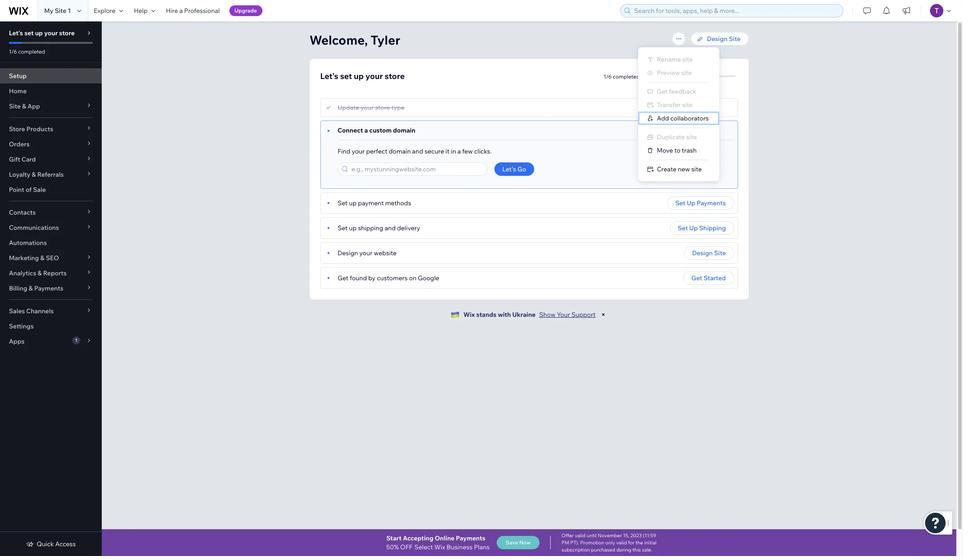 Task type: vqa. For each thing, say whether or not it's contained in the screenshot.
the delivery
yes



Task type: describe. For each thing, give the bounding box(es) containing it.
card
[[22, 155, 36, 163]]

& for loyalty
[[32, 171, 36, 179]]

set up payments
[[676, 199, 726, 207]]

0 horizontal spatial 1
[[68, 7, 71, 15]]

analytics & reports button
[[0, 266, 102, 281]]

site for transfer site
[[683, 101, 693, 109]]

started
[[704, 274, 726, 282]]

create new site button
[[639, 163, 720, 176]]

support
[[572, 311, 596, 319]]

with
[[498, 311, 511, 319]]

welcome, tyler
[[310, 32, 401, 48]]

billing & payments
[[9, 284, 63, 293]]

now
[[520, 539, 531, 546]]

quick access button
[[26, 540, 76, 548]]

until
[[587, 533, 597, 539]]

2 vertical spatial store
[[375, 104, 390, 112]]

sidebar element
[[0, 21, 102, 556]]

site for rename site
[[683, 55, 693, 63]]

set for set up payment methods
[[338, 199, 348, 207]]

site right the my
[[55, 7, 66, 15]]

0 vertical spatial wix
[[464, 311, 475, 319]]

loyalty & referrals button
[[0, 167, 102, 182]]

perfect
[[366, 147, 388, 155]]

payments for billing & payments
[[34, 284, 63, 293]]

subscription
[[562, 547, 590, 553]]

design site inside button
[[693, 249, 726, 257]]

1 horizontal spatial 1/6
[[604, 73, 612, 80]]

welcome,
[[310, 32, 368, 48]]

help button
[[129, 0, 161, 21]]

sales channels button
[[0, 304, 102, 319]]

show
[[540, 311, 556, 319]]

promotion
[[581, 540, 605, 546]]

hire
[[166, 7, 178, 15]]

point of sale
[[9, 186, 46, 194]]

channels
[[26, 307, 54, 315]]

online
[[435, 535, 455, 543]]

get for get found by customers on google
[[338, 274, 349, 282]]

design your website
[[338, 249, 397, 257]]

menu containing rename site
[[639, 53, 720, 176]]

1 horizontal spatial let's set up your store
[[320, 71, 405, 81]]

set up shipping
[[678, 224, 726, 232]]

completed inside sidebar element
[[18, 48, 45, 55]]

set up payment methods
[[338, 199, 411, 207]]

analytics & reports
[[9, 269, 67, 277]]

to
[[675, 146, 681, 155]]

up inside sidebar element
[[35, 29, 43, 37]]

get started button
[[684, 272, 734, 285]]

gift card
[[9, 155, 36, 163]]

duplicate site
[[657, 133, 697, 141]]

up up update
[[354, 71, 364, 81]]

domain for custom
[[393, 126, 416, 134]]

google
[[418, 274, 440, 282]]

communications
[[9, 224, 59, 232]]

save now
[[506, 539, 531, 546]]

design site button
[[685, 247, 734, 260]]

domain for perfect
[[389, 147, 411, 155]]

this
[[633, 547, 641, 553]]

products
[[26, 125, 53, 133]]

up left 'shipping'
[[349, 224, 357, 232]]

payment
[[358, 199, 384, 207]]

transfer site
[[657, 101, 693, 109]]

site down search for tools, apps, help & more... field
[[729, 35, 741, 43]]

shipping
[[358, 224, 384, 232]]

select
[[415, 543, 433, 552]]

Search for tools, apps, help & more... field
[[632, 4, 841, 17]]

set for set up payments
[[676, 199, 686, 207]]

site & app
[[9, 102, 40, 110]]

pm
[[562, 540, 570, 546]]

sales channels
[[9, 307, 54, 315]]

gift
[[9, 155, 20, 163]]

billing
[[9, 284, 27, 293]]

accepting
[[403, 535, 434, 543]]

billing & payments button
[[0, 281, 102, 296]]

during
[[617, 547, 632, 553]]

rename
[[657, 55, 681, 63]]

wix stands with ukraine show your support
[[464, 311, 596, 319]]

initial
[[645, 540, 657, 546]]

hire a professional link
[[161, 0, 225, 21]]

set for set up shipping
[[678, 224, 688, 232]]

& for analytics
[[38, 269, 42, 277]]

move to trash button
[[639, 144, 720, 157]]

site inside button
[[715, 249, 726, 257]]

contacts
[[9, 209, 36, 217]]

1/6 completed inside sidebar element
[[9, 48, 45, 55]]

secure
[[425, 147, 444, 155]]

marketing & seo
[[9, 254, 59, 262]]

rename site
[[657, 55, 693, 63]]

loyalty
[[9, 171, 30, 179]]

design site link
[[691, 32, 749, 46]]

home link
[[0, 84, 102, 99]]

shipping
[[700, 224, 726, 232]]

by
[[369, 274, 376, 282]]

sale
[[33, 186, 46, 194]]

referrals
[[37, 171, 64, 179]]

up for shipping
[[690, 224, 698, 232]]

plans
[[474, 543, 490, 552]]

site inside popup button
[[9, 102, 21, 110]]

1 vertical spatial valid
[[617, 540, 627, 546]]

1 horizontal spatial let's
[[320, 71, 339, 81]]

& for billing
[[29, 284, 33, 293]]

& for site
[[22, 102, 26, 110]]

my site 1
[[44, 7, 71, 15]]

reports
[[43, 269, 67, 277]]

preview
[[657, 69, 680, 77]]

find your perfect domain and secure it in a few clicks.
[[338, 147, 492, 155]]

apps
[[9, 338, 24, 346]]

communications button
[[0, 220, 102, 235]]

get feedback button
[[639, 85, 720, 98]]

move to trash
[[657, 146, 697, 155]]

hire a professional
[[166, 7, 220, 15]]



Task type: locate. For each thing, give the bounding box(es) containing it.
set left payment
[[338, 199, 348, 207]]

design inside button
[[693, 249, 713, 257]]

design down search for tools, apps, help & more... field
[[707, 35, 728, 43]]

marketing
[[9, 254, 39, 262]]

1 horizontal spatial valid
[[617, 540, 627, 546]]

0 vertical spatial set
[[24, 29, 34, 37]]

get up transfer
[[657, 88, 668, 96]]

design site up get started 'button'
[[693, 249, 726, 257]]

delivery
[[397, 224, 421, 232]]

0 horizontal spatial get
[[338, 274, 349, 282]]

collaborators
[[671, 114, 709, 122]]

set up the 'setup'
[[24, 29, 34, 37]]

0 vertical spatial 1/6
[[9, 48, 17, 55]]

1 vertical spatial domain
[[389, 147, 411, 155]]

0 vertical spatial payments
[[697, 199, 726, 207]]

let's go button
[[495, 163, 535, 176]]

0 vertical spatial design site
[[707, 35, 741, 43]]

trash
[[682, 146, 697, 155]]

50%
[[387, 543, 399, 552]]

quick
[[37, 540, 54, 548]]

your right find
[[352, 147, 365, 155]]

0 vertical spatial domain
[[393, 126, 416, 134]]

start accepting online payments 50% off select wix business plans
[[387, 535, 490, 552]]

2 horizontal spatial payments
[[697, 199, 726, 207]]

payments inside dropdown button
[[34, 284, 63, 293]]

few
[[463, 147, 473, 155]]

0 vertical spatial up
[[687, 199, 696, 207]]

1 horizontal spatial payments
[[456, 535, 486, 543]]

valid
[[575, 533, 586, 539], [617, 540, 627, 546]]

1 vertical spatial up
[[690, 224, 698, 232]]

& right billing
[[29, 284, 33, 293]]

a
[[180, 7, 183, 15], [365, 126, 368, 134], [458, 147, 461, 155]]

design site down search for tools, apps, help & more... field
[[707, 35, 741, 43]]

let's inside button
[[503, 165, 516, 173]]

0 horizontal spatial a
[[180, 7, 183, 15]]

upgrade
[[235, 7, 257, 14]]

& right loyalty on the left top of the page
[[32, 171, 36, 179]]

orders button
[[0, 137, 102, 152]]

let's go
[[503, 165, 527, 173]]

get inside 'button'
[[692, 274, 703, 282]]

site inside create new site button
[[692, 165, 702, 173]]

gift card button
[[0, 152, 102, 167]]

2 vertical spatial a
[[458, 147, 461, 155]]

your right update
[[361, 104, 374, 112]]

seo
[[46, 254, 59, 262]]

1 vertical spatial and
[[385, 224, 396, 232]]

your up update your store type in the left of the page
[[366, 71, 383, 81]]

1 horizontal spatial completed
[[613, 73, 640, 80]]

your left website
[[360, 249, 373, 257]]

it
[[446, 147, 450, 155]]

1 inside sidebar element
[[75, 338, 77, 343]]

home
[[9, 87, 27, 95]]

domain right perfect
[[389, 147, 411, 155]]

0 vertical spatial let's set up your store
[[9, 29, 75, 37]]

0 vertical spatial store
[[59, 29, 75, 37]]

explore
[[94, 7, 116, 15]]

& inside popup button
[[32, 171, 36, 179]]

app
[[28, 102, 40, 110]]

1 vertical spatial 1/6 completed
[[604, 73, 640, 80]]

(11:59
[[643, 533, 657, 539]]

store products button
[[0, 121, 102, 137]]

go
[[518, 165, 527, 173]]

& inside dropdown button
[[29, 284, 33, 293]]

1/6 inside sidebar element
[[9, 48, 17, 55]]

november
[[598, 533, 622, 539]]

1 horizontal spatial 1
[[75, 338, 77, 343]]

store left type
[[375, 104, 390, 112]]

1 down settings "link"
[[75, 338, 77, 343]]

let's left go
[[503, 165, 516, 173]]

site for duplicate site
[[687, 133, 697, 141]]

custom
[[370, 126, 392, 134]]

tyler
[[371, 32, 401, 48]]

store
[[59, 29, 75, 37], [385, 71, 405, 81], [375, 104, 390, 112]]

site inside preview site button
[[682, 69, 692, 77]]

valid up pt).
[[575, 533, 586, 539]]

site down home
[[9, 102, 21, 110]]

2 vertical spatial let's
[[503, 165, 516, 173]]

1 vertical spatial set
[[340, 71, 352, 81]]

your down the my
[[44, 29, 58, 37]]

& left seo
[[40, 254, 44, 262]]

0 vertical spatial completed
[[18, 48, 45, 55]]

found
[[350, 274, 367, 282]]

up up setup link
[[35, 29, 43, 37]]

business
[[447, 543, 473, 552]]

offer valid until november 15, 2023 (11:59 pm pt). promotion only valid for the initial subscription purchased during this sale.
[[562, 533, 657, 553]]

0 horizontal spatial valid
[[575, 533, 586, 539]]

get left the started
[[692, 274, 703, 282]]

and left "delivery"
[[385, 224, 396, 232]]

get for get feedback
[[657, 88, 668, 96]]

site down rename site button
[[682, 69, 692, 77]]

site inside transfer site button
[[683, 101, 693, 109]]

1 vertical spatial store
[[385, 71, 405, 81]]

update
[[338, 104, 359, 112]]

payments up business
[[456, 535, 486, 543]]

rename site button
[[639, 53, 720, 66]]

2 horizontal spatial a
[[458, 147, 461, 155]]

set inside sidebar element
[[24, 29, 34, 37]]

start
[[387, 535, 402, 543]]

and left secure
[[412, 147, 423, 155]]

set left the shipping
[[678, 224, 688, 232]]

feedback
[[670, 88, 697, 96]]

2 vertical spatial payments
[[456, 535, 486, 543]]

completed up the 'setup'
[[18, 48, 45, 55]]

& for marketing
[[40, 254, 44, 262]]

store up type
[[385, 71, 405, 81]]

connect a custom domain
[[338, 126, 416, 134]]

a for professional
[[180, 7, 183, 15]]

2 horizontal spatial let's
[[503, 165, 516, 173]]

1 right the my
[[68, 7, 71, 15]]

site up collaborators in the right of the page
[[683, 101, 693, 109]]

0 horizontal spatial and
[[385, 224, 396, 232]]

up for payments
[[687, 199, 696, 207]]

0 vertical spatial 1
[[68, 7, 71, 15]]

upgrade button
[[229, 5, 262, 16]]

loyalty & referrals
[[9, 171, 64, 179]]

up left payment
[[349, 199, 357, 207]]

set left 'shipping'
[[338, 224, 348, 232]]

set up set up shipping
[[676, 199, 686, 207]]

site inside rename site button
[[683, 55, 693, 63]]

2023
[[631, 533, 642, 539]]

my
[[44, 7, 53, 15]]

payments for set up payments
[[697, 199, 726, 207]]

0 horizontal spatial set
[[24, 29, 34, 37]]

pt).
[[571, 540, 580, 546]]

1 vertical spatial wix
[[435, 543, 445, 552]]

let's set up your store down the my
[[9, 29, 75, 37]]

& left app at the left
[[22, 102, 26, 110]]

site up trash
[[687, 133, 697, 141]]

off
[[401, 543, 413, 552]]

up up set up shipping button
[[687, 199, 696, 207]]

marketing & seo button
[[0, 251, 102, 266]]

set up payments button
[[668, 196, 734, 210]]

update your store type
[[338, 104, 405, 112]]

0 horizontal spatial let's
[[9, 29, 23, 37]]

a right hire
[[180, 7, 183, 15]]

completed left preview
[[613, 73, 640, 80]]

purchased
[[591, 547, 616, 553]]

set for set up shipping and delivery
[[338, 224, 348, 232]]

1 vertical spatial completed
[[613, 73, 640, 80]]

1 horizontal spatial set
[[340, 71, 352, 81]]

& left reports
[[38, 269, 42, 277]]

payments down analytics & reports popup button
[[34, 284, 63, 293]]

site up preview site button
[[683, 55, 693, 63]]

transfer
[[657, 101, 681, 109]]

offer
[[562, 533, 574, 539]]

contacts button
[[0, 205, 102, 220]]

domain up find your perfect domain and secure it in a few clicks.
[[393, 126, 416, 134]]

wix left stands
[[464, 311, 475, 319]]

get for get started
[[692, 274, 703, 282]]

1 vertical spatial design site
[[693, 249, 726, 257]]

1 vertical spatial let's set up your store
[[320, 71, 405, 81]]

show your support button
[[540, 311, 596, 319]]

let's up update
[[320, 71, 339, 81]]

0 horizontal spatial payments
[[34, 284, 63, 293]]

and
[[412, 147, 423, 155], [385, 224, 396, 232]]

move
[[657, 146, 674, 155]]

1 horizontal spatial and
[[412, 147, 423, 155]]

15,
[[623, 533, 630, 539]]

& inside popup button
[[22, 102, 26, 110]]

1 horizontal spatial get
[[657, 88, 668, 96]]

your for update
[[361, 104, 374, 112]]

new
[[678, 165, 690, 173]]

your
[[44, 29, 58, 37], [366, 71, 383, 81], [361, 104, 374, 112], [352, 147, 365, 155], [360, 249, 373, 257]]

0 horizontal spatial completed
[[18, 48, 45, 55]]

get found by customers on google
[[338, 274, 440, 282]]

1 vertical spatial a
[[365, 126, 368, 134]]

1 horizontal spatial 1/6 completed
[[604, 73, 640, 80]]

0 horizontal spatial wix
[[435, 543, 445, 552]]

store down my site 1
[[59, 29, 75, 37]]

set up shipping and delivery
[[338, 224, 421, 232]]

transfer site button
[[639, 98, 720, 112]]

2 horizontal spatial get
[[692, 274, 703, 282]]

payments up the shipping
[[697, 199, 726, 207]]

only
[[606, 540, 616, 546]]

payments inside button
[[697, 199, 726, 207]]

1 horizontal spatial a
[[365, 126, 368, 134]]

point of sale link
[[0, 182, 102, 197]]

design site
[[707, 35, 741, 43], [693, 249, 726, 257]]

up left the shipping
[[690, 224, 698, 232]]

0 vertical spatial let's
[[9, 29, 23, 37]]

0 horizontal spatial 1/6
[[9, 48, 17, 55]]

set up shipping button
[[670, 222, 734, 235]]

your inside sidebar element
[[44, 29, 58, 37]]

let's set up your store up update your store type in the left of the page
[[320, 71, 405, 81]]

set up update
[[340, 71, 352, 81]]

site for preview site
[[682, 69, 692, 77]]

site up the started
[[715, 249, 726, 257]]

wix down the online
[[435, 543, 445, 552]]

0 vertical spatial and
[[412, 147, 423, 155]]

design down set up shipping
[[693, 249, 713, 257]]

site right the new
[[692, 165, 702, 173]]

e.g., mystunningwebsite.com field
[[349, 163, 484, 176]]

completed
[[18, 48, 45, 55], [613, 73, 640, 80]]

payments inside start accepting online payments 50% off select wix business plans
[[456, 535, 486, 543]]

orders
[[9, 140, 30, 148]]

get started
[[692, 274, 726, 282]]

your for find
[[352, 147, 365, 155]]

a left custom at the top of page
[[365, 126, 368, 134]]

website
[[374, 249, 397, 257]]

let's up the 'setup'
[[9, 29, 23, 37]]

save
[[506, 539, 518, 546]]

duplicate site button
[[639, 130, 720, 144]]

0 vertical spatial valid
[[575, 533, 586, 539]]

get feedback
[[657, 88, 697, 96]]

connect
[[338, 126, 363, 134]]

a right in on the top
[[458, 147, 461, 155]]

valid up the during
[[617, 540, 627, 546]]

let's set up your store inside sidebar element
[[9, 29, 75, 37]]

1 vertical spatial payments
[[34, 284, 63, 293]]

&
[[22, 102, 26, 110], [32, 171, 36, 179], [40, 254, 44, 262], [38, 269, 42, 277], [29, 284, 33, 293]]

0 vertical spatial 1/6 completed
[[9, 48, 45, 55]]

your for design
[[360, 249, 373, 257]]

menu
[[639, 53, 720, 176]]

0 horizontal spatial let's set up your store
[[9, 29, 75, 37]]

wix inside start accepting online payments 50% off select wix business plans
[[435, 543, 445, 552]]

get left found
[[338, 274, 349, 282]]

find
[[338, 147, 351, 155]]

1 vertical spatial 1
[[75, 338, 77, 343]]

duplicate
[[657, 133, 685, 141]]

store
[[9, 125, 25, 133]]

1 vertical spatial 1/6
[[604, 73, 612, 80]]

let's inside sidebar element
[[9, 29, 23, 37]]

sale.
[[642, 547, 653, 553]]

on
[[409, 274, 417, 282]]

setup
[[9, 72, 27, 80]]

0 vertical spatial a
[[180, 7, 183, 15]]

help
[[134, 7, 148, 15]]

site inside duplicate site button
[[687, 133, 697, 141]]

store inside sidebar element
[[59, 29, 75, 37]]

0 horizontal spatial 1/6 completed
[[9, 48, 45, 55]]

a for custom
[[365, 126, 368, 134]]

1 horizontal spatial wix
[[464, 311, 475, 319]]

get inside button
[[657, 88, 668, 96]]

design up found
[[338, 249, 358, 257]]

automations link
[[0, 235, 102, 251]]

1 vertical spatial let's
[[320, 71, 339, 81]]

let's set up your store
[[9, 29, 75, 37], [320, 71, 405, 81]]



